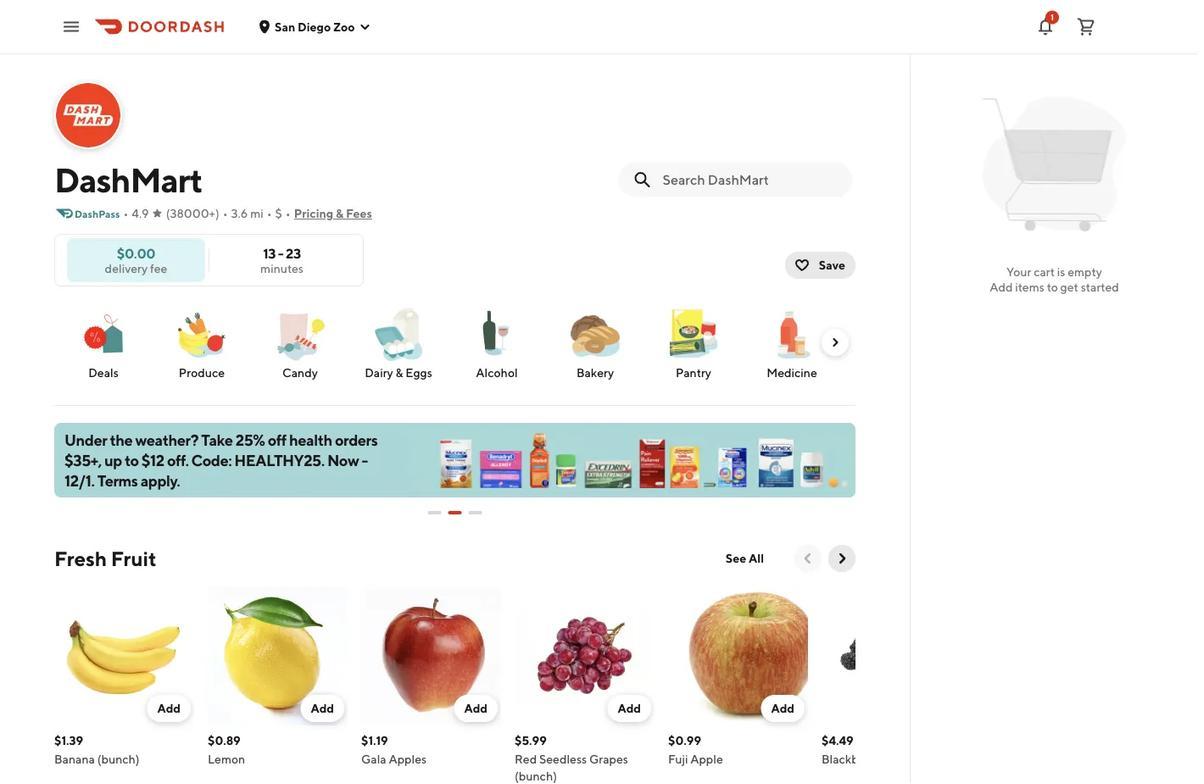 Task type: describe. For each thing, give the bounding box(es) containing it.
under the weather? take 25% off health orders $35+, up to $12 off. code: healthy25. now - 12/1. terms apply.
[[64, 431, 378, 490]]

candy image
[[270, 304, 331, 365]]

alcohol link
[[455, 304, 539, 382]]

medicine image
[[762, 304, 823, 365]]

deals
[[88, 366, 119, 380]]

next button of carousel image
[[834, 550, 851, 567]]

dairy & eggs link
[[356, 304, 441, 382]]

$1.39 banana (bunch)
[[54, 734, 140, 767]]

take
[[201, 431, 233, 449]]

produce image
[[171, 304, 232, 365]]

san diego zoo
[[275, 20, 355, 34]]

see
[[726, 552, 747, 566]]

bakery link
[[553, 304, 638, 382]]

3.6
[[231, 207, 248, 221]]

4 • from the left
[[286, 207, 291, 221]]

1 horizontal spatial &
[[396, 366, 403, 380]]

• 3.6 mi • $ • pricing & fees
[[223, 207, 372, 221]]

$0.00 delivery fee
[[105, 245, 167, 275]]

dairy
[[365, 366, 393, 380]]

your
[[1007, 265, 1032, 279]]

$12
[[141, 451, 164, 469]]

to inside your cart is empty add items to get started
[[1047, 280, 1058, 294]]

empty
[[1068, 265, 1103, 279]]

next image
[[829, 336, 842, 349]]

blackberries
[[822, 753, 889, 767]]

cart
[[1034, 265, 1055, 279]]

$0.99
[[668, 734, 702, 748]]

1 • from the left
[[123, 207, 128, 221]]

minutes
[[260, 261, 304, 275]]

see all
[[726, 552, 764, 566]]

empty retail cart image
[[975, 85, 1134, 244]]

fruit
[[111, 547, 157, 571]]

red
[[515, 753, 537, 767]]

medicine link
[[750, 304, 835, 382]]

Search DashMart search field
[[663, 170, 839, 189]]

save
[[819, 258, 846, 272]]

add for $1.39 banana (bunch)
[[157, 702, 181, 716]]

$4.49 blackberries (6 oz)
[[822, 734, 921, 767]]

banana
[[54, 753, 95, 767]]

apply.
[[141, 472, 180, 490]]

fresh fruit link
[[54, 545, 157, 573]]

$1.19
[[361, 734, 388, 748]]

under
[[64, 431, 107, 449]]

deals image
[[73, 304, 134, 365]]

previous button of carousel image
[[800, 550, 817, 567]]

started
[[1081, 280, 1119, 294]]

fresh
[[54, 547, 107, 571]]

bakery
[[577, 366, 614, 380]]

weather?
[[135, 431, 198, 449]]

code:
[[191, 451, 232, 469]]

lemon
[[208, 753, 245, 767]]

is
[[1058, 265, 1066, 279]]

alcohol
[[476, 366, 518, 380]]

red seedless grapes (bunch) image
[[515, 586, 655, 726]]

pricing
[[294, 207, 334, 221]]

all
[[749, 552, 764, 566]]

fresh fruit
[[54, 547, 157, 571]]

pantry image
[[663, 304, 724, 365]]

- inside the 13 - 23 minutes
[[278, 245, 284, 261]]

pricing & fees button
[[294, 200, 372, 227]]

add inside your cart is empty add items to get started
[[990, 280, 1013, 294]]

fee
[[150, 261, 167, 275]]

add for $0.99 fuji apple
[[771, 702, 795, 716]]

dairy & eggs image
[[368, 304, 429, 365]]

gala
[[361, 753, 387, 767]]

banana (bunch) image
[[54, 586, 194, 726]]

2 • from the left
[[223, 207, 228, 221]]

produce
[[179, 366, 225, 380]]

$4.49
[[822, 734, 854, 748]]

candy
[[283, 366, 318, 380]]

see all link
[[716, 545, 774, 573]]

fuji apple image
[[668, 586, 808, 726]]

notification bell image
[[1036, 17, 1056, 37]]

(38000+)
[[166, 207, 219, 221]]

to inside "under the weather? take 25% off health orders $35+, up to $12 off. code: healthy25. now - 12/1. terms apply."
[[125, 451, 139, 469]]

pantry
[[676, 366, 712, 380]]

13
[[263, 245, 276, 261]]

25%
[[236, 431, 265, 449]]

candy link
[[258, 304, 343, 382]]

$35+,
[[64, 451, 102, 469]]

0 vertical spatial &
[[336, 207, 344, 221]]



Task type: locate. For each thing, give the bounding box(es) containing it.
1 horizontal spatial (bunch)
[[515, 770, 557, 784]]

to right up in the left of the page
[[125, 451, 139, 469]]

0 horizontal spatial &
[[336, 207, 344, 221]]

apple
[[691, 753, 723, 767]]

now
[[327, 451, 359, 469]]

• right $
[[286, 207, 291, 221]]

(bunch) down red
[[515, 770, 557, 784]]

•
[[123, 207, 128, 221], [223, 207, 228, 221], [267, 207, 272, 221], [286, 207, 291, 221]]

gala apples image
[[361, 586, 501, 726]]

add for $0.89 lemon
[[311, 702, 334, 716]]

• left $
[[267, 207, 272, 221]]

1
[[1051, 12, 1054, 22]]

get
[[1061, 280, 1079, 294]]

add for $1.19 gala apples
[[464, 702, 488, 716]]

san diego zoo button
[[258, 20, 372, 34]]

(bunch) inside $5.99 red seedless grapes (bunch)
[[515, 770, 557, 784]]

healthy25.
[[234, 451, 325, 469]]

$1.39
[[54, 734, 83, 748]]

off.
[[167, 451, 189, 469]]

alcohol image
[[467, 304, 528, 364]]

-
[[278, 245, 284, 261], [362, 451, 368, 469]]

1 horizontal spatial to
[[1047, 280, 1058, 294]]

0 horizontal spatial -
[[278, 245, 284, 261]]

• left 4.9
[[123, 207, 128, 221]]

eggs
[[406, 366, 432, 380]]

diego
[[298, 20, 331, 34]]

dashmart
[[54, 159, 202, 200]]

apples
[[389, 753, 427, 767]]

- inside "under the weather? take 25% off health orders $35+, up to $12 off. code: healthy25. now - 12/1. terms apply."
[[362, 451, 368, 469]]

& left eggs
[[396, 366, 403, 380]]

produce link
[[159, 304, 244, 382]]

health
[[289, 431, 332, 449]]

13 - 23 minutes
[[260, 245, 304, 275]]

pantry link
[[651, 304, 736, 382]]

(bunch)
[[97, 753, 140, 767], [515, 770, 557, 784]]

save button
[[785, 252, 856, 279]]

12/1.
[[64, 472, 95, 490]]

to left 'get'
[[1047, 280, 1058, 294]]

up
[[104, 451, 122, 469]]

&
[[336, 207, 344, 221], [396, 366, 403, 380]]

add
[[990, 280, 1013, 294], [157, 702, 181, 716], [311, 702, 334, 716], [464, 702, 488, 716], [618, 702, 641, 716], [771, 702, 795, 716]]

items
[[1016, 280, 1045, 294]]

open menu image
[[61, 17, 81, 37]]

0 horizontal spatial (bunch)
[[97, 753, 140, 767]]

lemon image
[[208, 586, 348, 726]]

$
[[275, 207, 282, 221]]

1 vertical spatial &
[[396, 366, 403, 380]]

3 • from the left
[[267, 207, 272, 221]]

0 vertical spatial to
[[1047, 280, 1058, 294]]

(6
[[891, 753, 902, 767]]

dashmart image
[[56, 83, 120, 148]]

zoo
[[333, 20, 355, 34]]

$5.99
[[515, 734, 547, 748]]

& left fees
[[336, 207, 344, 221]]

23
[[286, 245, 301, 261]]

$0.99 fuji apple
[[668, 734, 723, 767]]

bakery image
[[565, 304, 626, 365]]

dashpass
[[75, 208, 120, 220]]

mi
[[250, 207, 264, 221]]

to
[[1047, 280, 1058, 294], [125, 451, 139, 469]]

1 horizontal spatial -
[[362, 451, 368, 469]]

0 vertical spatial (bunch)
[[97, 753, 140, 767]]

0 vertical spatial -
[[278, 245, 284, 261]]

$5.99 red seedless grapes (bunch)
[[515, 734, 628, 784]]

fuji
[[668, 753, 688, 767]]

san
[[275, 20, 295, 34]]

(bunch) right banana
[[97, 753, 140, 767]]

add for $5.99 red seedless grapes (bunch)
[[618, 702, 641, 716]]

$1.19 gala apples
[[361, 734, 427, 767]]

1 vertical spatial (bunch)
[[515, 770, 557, 784]]

terms
[[97, 472, 138, 490]]

orders
[[335, 431, 378, 449]]

$0.89
[[208, 734, 241, 748]]

1 vertical spatial -
[[362, 451, 368, 469]]

- right 13
[[278, 245, 284, 261]]

$0.89 lemon
[[208, 734, 245, 767]]

$0.00
[[117, 245, 155, 261]]

dairy & eggs
[[365, 366, 432, 380]]

fees
[[346, 207, 372, 221]]

1 vertical spatial to
[[125, 451, 139, 469]]

the
[[110, 431, 133, 449]]

(bunch) inside "$1.39 banana (bunch)"
[[97, 753, 140, 767]]

- right now
[[362, 451, 368, 469]]

seedless
[[539, 753, 587, 767]]

• left the 3.6
[[223, 207, 228, 221]]

delivery
[[105, 261, 148, 275]]

grapes
[[589, 753, 628, 767]]

0 items, open order cart image
[[1076, 17, 1097, 37]]

your cart is empty add items to get started
[[990, 265, 1119, 294]]

deals link
[[61, 304, 146, 382]]

0 horizontal spatial to
[[125, 451, 139, 469]]

off
[[268, 431, 287, 449]]

4.9
[[132, 207, 149, 221]]

oz)
[[905, 753, 921, 767]]

medicine
[[767, 366, 817, 380]]



Task type: vqa. For each thing, say whether or not it's contained in the screenshot.
the your
yes



